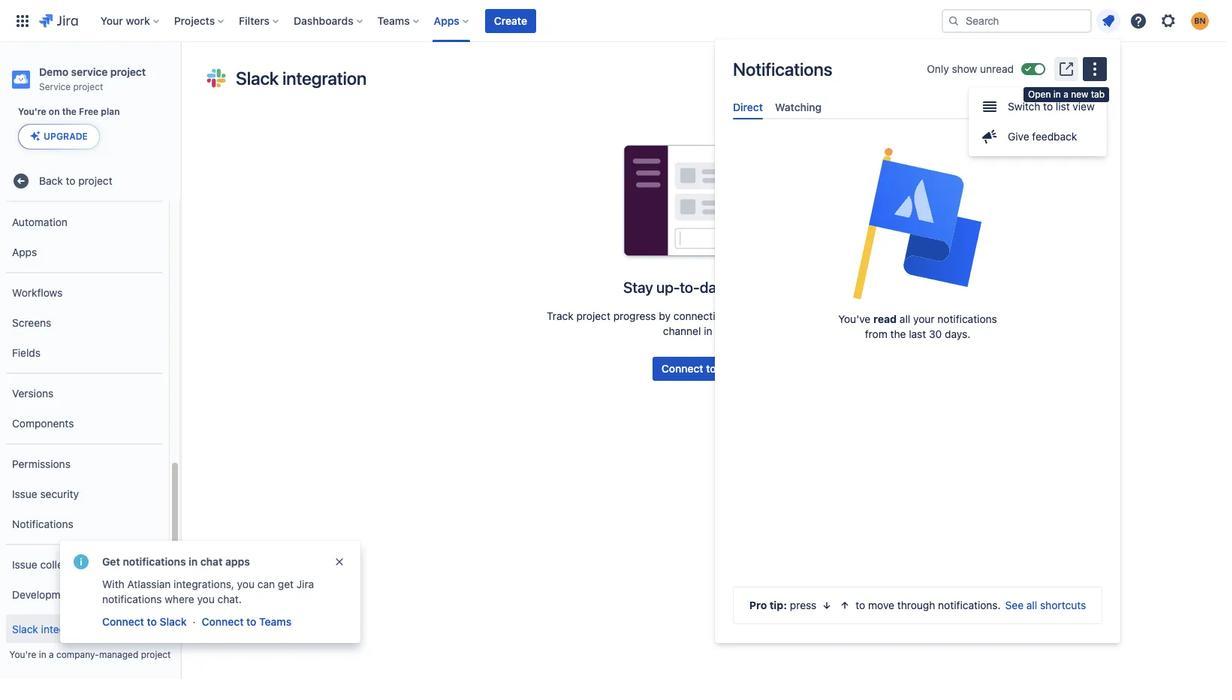 Task type: vqa. For each thing, say whether or not it's contained in the screenshot.
the top "a"
yes



Task type: locate. For each thing, give the bounding box(es) containing it.
0 horizontal spatial connect
[[102, 615, 144, 628]]

1 horizontal spatial all
[[1027, 599, 1037, 611]]

in down slack integration
[[39, 649, 46, 660]]

you're for you're in a company-managed project
[[9, 649, 36, 660]]

1 vertical spatial the
[[890, 328, 906, 340]]

the right on
[[62, 106, 77, 117]]

issue up development
[[12, 558, 37, 571]]

press
[[790, 599, 817, 611]]

a inside tooltip
[[1064, 89, 1069, 100]]

filters button
[[234, 9, 285, 33]]

tab list
[[727, 95, 1109, 120]]

0 vertical spatial you're
[[18, 106, 46, 117]]

teams down can
[[259, 615, 292, 628]]

0 horizontal spatial notifications
[[12, 517, 73, 530]]

you're left on
[[18, 106, 46, 117]]

automation
[[12, 215, 68, 228]]

arrow up image
[[839, 599, 851, 611]]

company-
[[56, 649, 99, 660]]

versions link
[[6, 379, 163, 409]]

in left chat
[[189, 555, 198, 568]]

notifications inside with atlassian integrations, you can get jira notifications where you chat.
[[102, 593, 162, 605]]

plan
[[101, 106, 120, 117]]

can
[[257, 578, 275, 590]]

apps for apps link at left top
[[12, 245, 37, 258]]

teams button
[[373, 9, 425, 33]]

1 horizontal spatial notifications
[[733, 59, 832, 80]]

slack inside connect to slack button
[[160, 615, 187, 628]]

give
[[1008, 130, 1030, 143]]

issue for issue security
[[12, 487, 37, 500]]

1 vertical spatial you
[[197, 593, 215, 605]]

1 vertical spatial apps
[[12, 245, 37, 258]]

teams inside button
[[259, 615, 292, 628]]

0 horizontal spatial in
[[39, 649, 46, 660]]

to inside notifications dialog
[[856, 599, 866, 611]]

you're in a company-managed project
[[9, 649, 171, 660]]

1 vertical spatial all
[[1027, 599, 1037, 611]]

to inside 'link'
[[66, 174, 75, 187]]

workflows link
[[6, 278, 163, 308]]

info image
[[72, 553, 90, 571]]

to for back to project
[[66, 174, 75, 187]]

a for new
[[1064, 89, 1069, 100]]

1 horizontal spatial a
[[1064, 89, 1069, 100]]

connect inside button
[[202, 615, 244, 628]]

your
[[913, 313, 935, 325]]

0 horizontal spatial teams
[[259, 615, 292, 628]]

0 horizontal spatial apps
[[12, 245, 37, 258]]

notifications link
[[6, 509, 163, 539]]

2 vertical spatial notifications
[[102, 593, 162, 605]]

0 vertical spatial notifications
[[938, 313, 997, 325]]

0 vertical spatial in
[[1054, 89, 1061, 100]]

a down slack integration
[[49, 649, 54, 660]]

service
[[39, 81, 71, 92]]

1 horizontal spatial the
[[890, 328, 906, 340]]

group containing permissions
[[6, 443, 163, 544]]

notifications up days.
[[938, 313, 997, 325]]

only show unread
[[927, 62, 1014, 75]]

1 horizontal spatial teams
[[378, 14, 410, 27]]

dashboards button
[[289, 9, 369, 33]]

atlassian
[[127, 578, 171, 590]]

get notifications in chat apps
[[102, 555, 250, 568]]

apps right "teams" dropdown button
[[434, 14, 460, 27]]

0 horizontal spatial the
[[62, 106, 77, 117]]

1 issue from the top
[[12, 487, 37, 500]]

connect down chat.
[[202, 615, 244, 628]]

0 vertical spatial all
[[900, 313, 911, 325]]

group containing versions
[[6, 373, 163, 443]]

through
[[897, 599, 935, 611]]

connect
[[102, 615, 144, 628], [202, 615, 244, 628]]

your work button
[[96, 9, 165, 33]]

to inside 'button'
[[1043, 100, 1053, 113]]

show
[[952, 62, 977, 75]]

issue down permissions
[[12, 487, 37, 500]]

unread
[[980, 62, 1014, 75]]

open in a new tab tooltip
[[1024, 87, 1109, 102]]

project up the automation link
[[78, 174, 112, 187]]

pro tip: press
[[749, 599, 817, 611]]

tab list containing direct
[[727, 95, 1109, 120]]

1 connect from the left
[[102, 615, 144, 628]]

fields link
[[6, 338, 163, 368]]

2 connect from the left
[[202, 615, 244, 628]]

notifications down issue security
[[12, 517, 73, 530]]

0 vertical spatial teams
[[378, 14, 410, 27]]

you
[[237, 578, 255, 590], [197, 593, 215, 605]]

you left can
[[237, 578, 255, 590]]

project
[[110, 65, 146, 78], [73, 81, 103, 92], [78, 174, 112, 187], [141, 649, 171, 660]]

to for switch to list view
[[1043, 100, 1053, 113]]

free
[[79, 106, 99, 117]]

appswitcher icon image
[[14, 12, 32, 30]]

1 vertical spatial in
[[189, 555, 198, 568]]

a left new
[[1064, 89, 1069, 100]]

a
[[1064, 89, 1069, 100], [49, 649, 54, 660]]

back to project link
[[6, 166, 174, 196]]

2 issue from the top
[[12, 558, 37, 571]]

sidebar navigation image
[[164, 60, 197, 90]]

1 vertical spatial you're
[[9, 649, 36, 660]]

banner containing your work
[[0, 0, 1227, 42]]

integrations,
[[174, 578, 234, 590]]

0 vertical spatial apps
[[434, 14, 460, 27]]

help image
[[1130, 12, 1148, 30]]

on
[[49, 106, 60, 117]]

collectors
[[40, 558, 88, 571]]

group containing workflows
[[6, 272, 163, 373]]

0 horizontal spatial all
[[900, 313, 911, 325]]

0 vertical spatial issue
[[12, 487, 37, 500]]

notifications image
[[1100, 12, 1118, 30]]

apps
[[434, 14, 460, 27], [12, 245, 37, 258]]

1 vertical spatial teams
[[259, 615, 292, 628]]

in right the open
[[1054, 89, 1061, 100]]

issue
[[12, 487, 37, 500], [12, 558, 37, 571]]

0 horizontal spatial slack
[[12, 622, 38, 635]]

upgrade
[[44, 131, 88, 142]]

screens link
[[6, 308, 163, 338]]

2 vertical spatial in
[[39, 649, 46, 660]]

open
[[1028, 89, 1051, 100]]

connect to teams
[[202, 615, 292, 628]]

notifications down atlassian at the bottom left of the page
[[102, 593, 162, 605]]

0 vertical spatial the
[[62, 106, 77, 117]]

to inside button
[[246, 615, 256, 628]]

to for connect to teams
[[246, 615, 256, 628]]

you've
[[838, 313, 871, 325]]

the
[[62, 106, 77, 117], [890, 328, 906, 340]]

slack integration link
[[6, 615, 163, 645]]

banner
[[0, 0, 1227, 42]]

teams
[[378, 14, 410, 27], [259, 615, 292, 628]]

notifications up watching
[[733, 59, 832, 80]]

notifications
[[938, 313, 997, 325], [123, 555, 186, 568], [102, 593, 162, 605]]

teams inside dropdown button
[[378, 14, 410, 27]]

to for connect to slack
[[147, 615, 157, 628]]

connect up managed at the bottom of the page
[[102, 615, 144, 628]]

1 horizontal spatial apps
[[434, 14, 460, 27]]

to inside button
[[147, 615, 157, 628]]

issue security
[[12, 487, 79, 500]]

work
[[126, 14, 150, 27]]

issue inside issue collectors link
[[12, 558, 37, 571]]

0 vertical spatial notifications
[[733, 59, 832, 80]]

0 horizontal spatial a
[[49, 649, 54, 660]]

all left your
[[900, 313, 911, 325]]

feedback
[[1032, 130, 1077, 143]]

you down "integrations,"
[[197, 593, 215, 605]]

view
[[1073, 100, 1095, 113]]

apps inside dropdown button
[[434, 14, 460, 27]]

jira image
[[39, 12, 78, 30], [39, 12, 78, 30]]

project down the service in the top of the page
[[73, 81, 103, 92]]

components
[[12, 417, 74, 429]]

apps link
[[6, 237, 163, 268]]

demo service project service project
[[39, 65, 146, 92]]

connect inside button
[[102, 615, 144, 628]]

notifications
[[733, 59, 832, 80], [12, 517, 73, 530]]

slack
[[160, 615, 187, 628], [12, 622, 38, 635]]

apps down automation at top
[[12, 245, 37, 258]]

you're down slack integration
[[9, 649, 36, 660]]

1 horizontal spatial in
[[189, 555, 198, 568]]

in for open in a new tab
[[1054, 89, 1061, 100]]

teams left the apps dropdown button
[[378, 14, 410, 27]]

open in a new tab
[[1028, 89, 1105, 100]]

to
[[1043, 100, 1053, 113], [66, 174, 75, 187], [856, 599, 866, 611], [147, 615, 157, 628], [246, 615, 256, 628]]

1 horizontal spatial slack
[[160, 615, 187, 628]]

group
[[6, 0, 163, 272], [969, 87, 1107, 156], [6, 272, 163, 373], [6, 373, 163, 443], [6, 443, 163, 544], [6, 544, 163, 615]]

apps button
[[429, 9, 475, 33]]

filters
[[239, 14, 270, 27]]

0 vertical spatial a
[[1064, 89, 1069, 100]]

all right 'see' at the bottom of the page
[[1027, 599, 1037, 611]]

search image
[[948, 15, 960, 27]]

see all shortcuts button
[[1005, 598, 1086, 613]]

issue inside issue security link
[[12, 487, 37, 500]]

slack down development
[[12, 622, 38, 635]]

slack down where
[[160, 615, 187, 628]]

1 vertical spatial a
[[49, 649, 54, 660]]

in
[[1054, 89, 1061, 100], [189, 555, 198, 568], [39, 649, 46, 660]]

the left last
[[890, 328, 906, 340]]

1 vertical spatial issue
[[12, 558, 37, 571]]

back to project
[[39, 174, 112, 187]]

read
[[874, 313, 897, 325]]

1 horizontal spatial you
[[237, 578, 255, 590]]

where
[[165, 593, 194, 605]]

notifications up atlassian at the bottom left of the page
[[123, 555, 186, 568]]

versions
[[12, 387, 54, 399]]

back
[[39, 174, 63, 187]]

notifications.
[[938, 599, 1001, 611]]

in inside tooltip
[[1054, 89, 1061, 100]]

2 horizontal spatial in
[[1054, 89, 1061, 100]]

notifications inside all your notifications from the last 30 days.
[[938, 313, 997, 325]]

1 horizontal spatial connect
[[202, 615, 244, 628]]

your profile and settings image
[[1191, 12, 1209, 30]]



Task type: describe. For each thing, give the bounding box(es) containing it.
arrow down image
[[821, 599, 833, 611]]

in for you're in a company-managed project
[[39, 649, 46, 660]]

all inside button
[[1027, 599, 1037, 611]]

projects button
[[170, 9, 230, 33]]

see all shortcuts
[[1005, 599, 1086, 611]]

permissions link
[[6, 449, 163, 479]]

0 horizontal spatial you
[[197, 593, 215, 605]]

days.
[[945, 328, 971, 340]]

you're for you're on the free plan
[[18, 106, 46, 117]]

managed
[[99, 649, 138, 660]]

give feedback button
[[969, 122, 1107, 152]]

chat
[[200, 555, 223, 568]]

chat.
[[217, 593, 242, 605]]

upgrade button
[[19, 125, 99, 149]]

automation link
[[6, 207, 163, 237]]

connect to teams button
[[200, 613, 293, 631]]

fields
[[12, 346, 41, 359]]

switch to list view button
[[969, 92, 1107, 122]]

you've read
[[838, 313, 897, 325]]

all inside all your notifications from the last 30 days.
[[900, 313, 911, 325]]

get
[[102, 555, 120, 568]]

with atlassian integrations, you can get jira notifications where you chat.
[[102, 578, 314, 605]]

shortcuts
[[1040, 599, 1086, 611]]

demo
[[39, 65, 68, 78]]

last
[[909, 328, 926, 340]]

project inside back to project 'link'
[[78, 174, 112, 187]]

development tools
[[12, 588, 103, 601]]

from
[[865, 328, 888, 340]]

permissions
[[12, 457, 71, 470]]

tab
[[1091, 89, 1105, 100]]

service
[[71, 65, 108, 78]]

development tools link
[[6, 580, 163, 610]]

apps
[[225, 555, 250, 568]]

apps for the apps dropdown button
[[434, 14, 460, 27]]

direct
[[733, 101, 763, 113]]

security
[[40, 487, 79, 500]]

1 vertical spatial notifications
[[12, 517, 73, 530]]

dismiss image
[[333, 556, 346, 568]]

screens
[[12, 316, 51, 329]]

notifications inside dialog
[[733, 59, 832, 80]]

give feedback
[[1008, 130, 1077, 143]]

development
[[12, 588, 76, 601]]

create button
[[485, 9, 536, 33]]

with
[[102, 578, 124, 590]]

move
[[868, 599, 895, 611]]

pro
[[749, 599, 767, 611]]

group containing automation
[[6, 0, 163, 272]]

tip:
[[770, 599, 787, 611]]

open notifications in a new tab image
[[1058, 60, 1076, 78]]

connect for connect to teams
[[202, 615, 244, 628]]

list
[[1056, 100, 1070, 113]]

your
[[100, 14, 123, 27]]

switch to list view
[[1008, 100, 1095, 113]]

30
[[929, 328, 942, 340]]

to move through notifications.
[[856, 599, 1001, 611]]

1 vertical spatial notifications
[[123, 555, 186, 568]]

tab list inside notifications dialog
[[727, 95, 1109, 120]]

all your notifications from the last 30 days.
[[865, 313, 997, 340]]

project down connect to slack button
[[141, 649, 171, 660]]

connect to slack
[[102, 615, 187, 628]]

direct tab panel
[[727, 120, 1109, 133]]

switch
[[1008, 100, 1041, 113]]

get
[[278, 578, 294, 590]]

watching
[[775, 101, 822, 113]]

you're on the free plan
[[18, 106, 120, 117]]

components link
[[6, 409, 163, 439]]

settings image
[[1160, 12, 1178, 30]]

projects
[[174, 14, 215, 27]]

group containing issue collectors
[[6, 544, 163, 615]]

primary element
[[9, 0, 942, 42]]

jira
[[297, 578, 314, 590]]

project right the service in the top of the page
[[110, 65, 146, 78]]

more image
[[1086, 60, 1104, 78]]

integration
[[41, 622, 93, 635]]

tools
[[79, 588, 103, 601]]

slack inside slack integration link
[[12, 622, 38, 635]]

slack integration
[[12, 622, 93, 635]]

see
[[1005, 599, 1024, 611]]

new
[[1071, 89, 1089, 100]]

issue for issue collectors
[[12, 558, 37, 571]]

a for company-
[[49, 649, 54, 660]]

the inside all your notifications from the last 30 days.
[[890, 328, 906, 340]]

only
[[927, 62, 949, 75]]

connect for connect to slack
[[102, 615, 144, 628]]

create
[[494, 14, 527, 27]]

issue collectors
[[12, 558, 88, 571]]

issue collectors link
[[6, 550, 163, 580]]

group containing switch to list view
[[969, 87, 1107, 156]]

dashboards
[[294, 14, 354, 27]]

Search field
[[942, 9, 1092, 33]]

0 vertical spatial you
[[237, 578, 255, 590]]

connect to slack button
[[101, 613, 188, 631]]

notifications dialog
[[715, 39, 1121, 643]]



